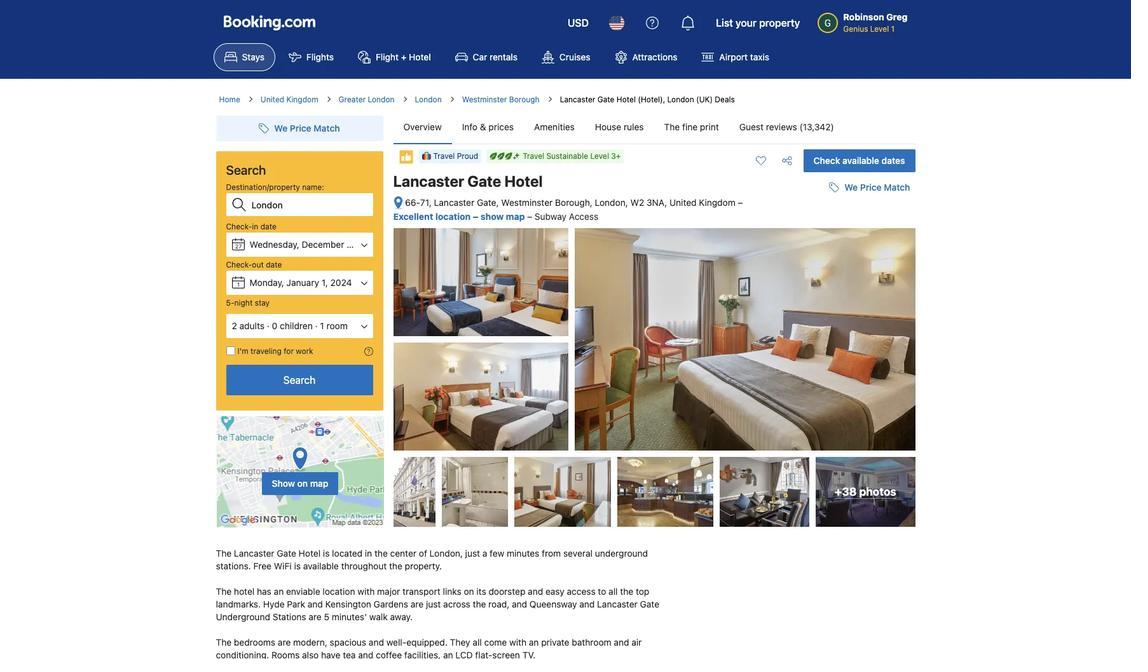 Task type: locate. For each thing, give the bounding box(es) containing it.
2 travel from the left
[[433, 152, 455, 161]]

greater
[[339, 95, 366, 104]]

map right show at bottom
[[310, 478, 328, 489]]

5-night stay
[[226, 298, 270, 308]]

available
[[843, 155, 880, 166], [303, 561, 339, 572]]

0 horizontal spatial is
[[294, 561, 301, 572]]

1 vertical spatial london,
[[430, 548, 463, 559]]

air
[[632, 637, 642, 648]]

the lancaster gate hotel is located in the center of london, just a few minutes from several underground stations. free wifi is available throughout the property. the hotel has an enviable location with major transport links on its doorstep and easy access to all the top landmarks. hyde park and kensington gardens are just across the road, and queensway and lancaster gate underground stations are 5 minutes' walk away. the bedrooms are modern, spacious and well-equipped. they all come with an private bathroom and air conditioning. rooms also have tea and coffee facilities, an lcd flat-scre
[[216, 548, 662, 660]]

building
[[797, 281, 828, 291]]

1 horizontal spatial price
[[860, 182, 882, 193]]

0 vertical spatial all
[[609, 587, 618, 597]]

all up flat-
[[473, 637, 482, 648]]

the down its
[[473, 599, 486, 610]]

on right show at bottom
[[297, 478, 308, 489]]

1 horizontal spatial gardens
[[806, 311, 838, 321]]

the
[[664, 121, 680, 132], [216, 548, 232, 559], [216, 587, 232, 597], [216, 637, 232, 648]]

1 vertical spatial just
[[426, 599, 441, 610]]

1 horizontal spatial with
[[510, 637, 527, 648]]

0 vertical spatial gardens
[[806, 311, 838, 321]]

kensington up minutes'
[[325, 599, 371, 610]]

and
[[830, 281, 844, 291], [792, 291, 806, 301], [841, 311, 855, 321], [528, 587, 543, 597], [308, 599, 323, 610], [512, 599, 527, 610], [580, 599, 595, 610], [369, 637, 384, 648], [614, 637, 629, 648], [358, 650, 374, 660]]

1 horizontal spatial search
[[284, 375, 316, 386]]

the down the center
[[389, 561, 403, 572]]

london, left w2 on the top right of the page
[[595, 197, 628, 208]]

0 horizontal spatial an
[[274, 587, 284, 597]]

0 horizontal spatial just
[[426, 599, 441, 610]]

info & prices
[[462, 121, 514, 132]]

next image
[[904, 303, 912, 311]]

kingdom
[[287, 95, 318, 104], [699, 197, 736, 208]]

0 horizontal spatial we
[[274, 123, 288, 134]]

we price match down dates at the right top
[[845, 182, 911, 193]]

1 vertical spatial an
[[529, 637, 539, 648]]

0 vertical spatial 1
[[892, 24, 895, 34]]

the up the 'conditioning.'
[[216, 637, 232, 648]]

0 horizontal spatial hyde
[[263, 599, 285, 610]]

level left 3+
[[591, 151, 609, 161]]

0 horizontal spatial ·
[[267, 321, 270, 331]]

westminster
[[462, 95, 507, 104], [501, 197, 553, 208]]

just down transport
[[426, 599, 441, 610]]

on
[[297, 478, 308, 489], [464, 587, 474, 597]]

united kingdom
[[261, 95, 318, 104]]

travel for travel sustainable level 3+
[[523, 151, 545, 161]]

0 horizontal spatial london
[[368, 95, 395, 104]]

1 vertical spatial we price match
[[845, 182, 911, 193]]

to inside the lancaster gate hotel is located in the center of london, just a few minutes from several underground stations. free wifi is available throughout the property. the hotel has an enviable location with major transport links on its doorstep and easy access to all the top landmarks. hyde park and kensington gardens are just across the road, and queensway and lancaster gate underground stations are 5 minutes' walk away. the bedrooms are modern, spacious and well-equipped. they all come with an private bathroom and air conditioning. rooms also have tea and coffee facilities, an lcd flat-scre
[[598, 587, 606, 597]]

1 vertical spatial available
[[303, 561, 339, 572]]

1 horizontal spatial kensington
[[761, 311, 804, 321]]

and right '…'
[[841, 311, 855, 321]]

we price match down united kingdom link at the top
[[274, 123, 340, 134]]

1 vertical spatial reviews
[[850, 255, 877, 264]]

check-
[[226, 222, 252, 232], [226, 260, 252, 270]]

0 vertical spatial search
[[226, 163, 266, 177]]

links
[[443, 587, 462, 597]]

0 horizontal spatial match
[[314, 123, 340, 134]]

date for check-out date
[[266, 260, 282, 270]]

0 vertical spatial kingdom
[[287, 95, 318, 104]]

united right 3na,
[[670, 197, 697, 208]]

list
[[716, 17, 733, 29]]

gardens down professional
[[806, 311, 838, 321]]

1 inside robinson greg genius level 1
[[892, 24, 895, 34]]

level
[[871, 24, 889, 34], [591, 151, 609, 161]]

bathroom
[[572, 637, 612, 648]]

0 horizontal spatial london,
[[430, 548, 463, 559]]

westminster inside the "westminster borough" "link"
[[462, 95, 507, 104]]

0 vertical spatial to
[[853, 301, 861, 311]]

0 vertical spatial with
[[358, 587, 375, 597]]

booking.com image
[[224, 15, 315, 31]]

london up "overview"
[[415, 95, 442, 104]]

we price match button down united kingdom link at the top
[[254, 117, 345, 140]]

i'm traveling for work
[[238, 347, 313, 356]]

match down greater
[[314, 123, 340, 134]]

+38
[[835, 485, 857, 499]]

gardens down major
[[374, 599, 408, 610]]

1 vertical spatial date
[[266, 260, 282, 270]]

0 horizontal spatial good
[[782, 321, 803, 331]]

stations
[[273, 612, 306, 623]]

westminster borough link
[[462, 94, 540, 106]]

kingdom right 3na,
[[699, 197, 736, 208]]

of
[[419, 548, 427, 559]]

0 horizontal spatial we price match
[[274, 123, 340, 134]]

1 vertical spatial check-
[[226, 260, 252, 270]]

1 up night
[[237, 281, 240, 288]]

kingdom inside the 66-71, lancaster gate, westminster borough, london, w2 3na, united kingdom – excellent location – show map – subway access
[[699, 197, 736, 208]]

kensington inside the lancaster gate hotel is located in the center of london, just a few minutes from several underground stations. free wifi is available throughout the property. the hotel has an enviable location with major transport links on its doorstep and easy access to all the top landmarks. hyde park and kensington gardens are just across the road, and queensway and lancaster gate underground stations are 5 minutes' walk away. the bedrooms are modern, spacious and well-equipped. they all come with an private bathroom and air conditioning. rooms also have tea and coffee facilities, an lcd flat-scre
[[325, 599, 371, 610]]

travel sustainable level 3+
[[523, 151, 621, 161]]

also
[[302, 650, 319, 660]]

· right children at the left of the page
[[315, 321, 318, 331]]

hotel left (hotel), at the top
[[617, 95, 636, 104]]

0 horizontal spatial gardens
[[374, 599, 408, 610]]

hyde down staff.
[[857, 311, 877, 321]]

search inside button
[[284, 375, 316, 386]]

good right park.
[[782, 321, 803, 331]]

travel
[[523, 151, 545, 161], [433, 152, 455, 161]]

we down united kingdom link at the top
[[274, 123, 288, 134]]

your account menu robinson greg genius level 1 element
[[818, 6, 913, 35]]

0 vertical spatial reviews
[[766, 121, 797, 132]]

good left 7.8
[[852, 243, 877, 255]]

0 vertical spatial excellent
[[393, 211, 433, 222]]

0 horizontal spatial we price match button
[[254, 117, 345, 140]]

1 vertical spatial level
[[591, 151, 609, 161]]

date up wednesday,
[[261, 222, 277, 232]]

1 horizontal spatial london
[[415, 95, 442, 104]]

westminster borough
[[462, 95, 540, 104]]

price down united kingdom link at the top
[[290, 123, 311, 134]]

with left major
[[358, 587, 375, 597]]

13,342
[[824, 255, 848, 264]]

previous image
[[746, 303, 754, 311]]

1 horizontal spatial just
[[465, 548, 480, 559]]

0 vertical spatial available
[[843, 155, 880, 166]]

1 vertical spatial search
[[284, 375, 316, 386]]

and up the close
[[830, 281, 844, 291]]

1 horizontal spatial map
[[506, 211, 525, 222]]

1
[[892, 24, 895, 34], [237, 281, 240, 288], [320, 321, 324, 331]]

gate down top
[[640, 599, 660, 610]]

1 horizontal spatial we
[[845, 182, 858, 193]]

are down transport
[[411, 599, 424, 610]]

1 vertical spatial good
[[782, 321, 803, 331]]

subway
[[535, 211, 567, 222]]

1 left 'room'
[[320, 321, 324, 331]]

are
[[411, 599, 424, 610], [309, 612, 322, 623], [278, 637, 291, 648]]

london, inside the lancaster gate hotel is located in the center of london, just a few minutes from several underground stations. free wifi is available throughout the property. the hotel has an enviable location with major transport links on its doorstep and easy access to all the top landmarks. hyde park and kensington gardens are just across the road, and queensway and lancaster gate underground stations are 5 minutes' walk away. the bedrooms are modern, spacious and well-equipped. they all come with an private bathroom and air conditioning. rooms also have tea and coffee facilities, an lcd flat-scre
[[430, 548, 463, 559]]

1 horizontal spatial match
[[884, 182, 911, 193]]

2 · from the left
[[315, 321, 318, 331]]

0 horizontal spatial kingdom
[[287, 95, 318, 104]]

1 horizontal spatial ·
[[315, 321, 318, 331]]

1 horizontal spatial on
[[464, 587, 474, 597]]

united right home
[[261, 95, 284, 104]]

car rentals link
[[444, 43, 529, 71]]

available down located
[[303, 561, 339, 572]]

lancaster up the amenities
[[560, 95, 596, 104]]

reviews right guest
[[766, 121, 797, 132]]

professional
[[808, 291, 855, 301]]

london left (uk)
[[668, 95, 694, 104]]

check- up 27
[[226, 222, 252, 232]]

0 horizontal spatial with
[[358, 587, 375, 597]]

hotel left located
[[299, 548, 321, 559]]

good inside beautiful building and extremely friendly and professional staff. fantastic location close to kensington gardens and hyde park. good menu …
[[782, 321, 803, 331]]

is left located
[[323, 548, 330, 559]]

0 vertical spatial we price match button
[[254, 117, 345, 140]]

the
[[375, 548, 388, 559], [389, 561, 403, 572], [620, 587, 634, 597], [473, 599, 486, 610]]

hotel right +
[[409, 52, 431, 62]]

0
[[272, 321, 277, 331]]

1 horizontal spatial to
[[853, 301, 861, 311]]

available left dates at the right top
[[843, 155, 880, 166]]

0 horizontal spatial united
[[261, 95, 284, 104]]

wifi
[[274, 561, 292, 572]]

lancaster gate hotel (hotel), london (uk) deals link
[[560, 95, 735, 104]]

0 horizontal spatial price
[[290, 123, 311, 134]]

1 vertical spatial to
[[598, 587, 606, 597]]

valign  initial image
[[398, 149, 414, 165]]

kensington inside beautiful building and extremely friendly and professional staff. fantastic location close to kensington gardens and hyde park. good menu …
[[761, 311, 804, 321]]

the fine print link
[[654, 111, 729, 144]]

greater london link
[[339, 94, 395, 106]]

and left air
[[614, 637, 629, 648]]

robinson
[[844, 11, 885, 22]]

your
[[736, 17, 757, 29]]

1 horizontal spatial in
[[365, 548, 372, 559]]

search section
[[211, 106, 388, 529]]

transport
[[403, 587, 441, 597]]

the left top
[[620, 587, 634, 597]]

is right wifi
[[294, 561, 301, 572]]

0 vertical spatial hyde
[[857, 311, 877, 321]]

27
[[235, 243, 242, 250]]

borough,
[[555, 197, 593, 208]]

1 horizontal spatial level
[[871, 24, 889, 34]]

and down doorstep
[[512, 599, 527, 610]]

with right come at the left bottom of page
[[510, 637, 527, 648]]

1 vertical spatial kensington
[[325, 599, 371, 610]]

price inside search section
[[290, 123, 311, 134]]

all left top
[[609, 587, 618, 597]]

wednesday, december 27, 2023
[[250, 239, 383, 250]]

1 horizontal spatial reviews
[[850, 255, 877, 264]]

location down "building"
[[798, 301, 828, 311]]

london right greater
[[368, 95, 395, 104]]

westminster up 'subway'
[[501, 197, 553, 208]]

2 horizontal spatial location
[[798, 301, 828, 311]]

minutes'
[[332, 612, 367, 623]]

check- down 27
[[226, 260, 252, 270]]

has
[[257, 587, 272, 597]]

1 vertical spatial map
[[310, 478, 328, 489]]

westminster up &
[[462, 95, 507, 104]]

1 vertical spatial westminster
[[501, 197, 553, 208]]

info
[[462, 121, 478, 132]]

1 horizontal spatial available
[[843, 155, 880, 166]]

1 inside button
[[320, 321, 324, 331]]

the up landmarks.
[[216, 587, 232, 597]]

flight
[[376, 52, 399, 62]]

2 adults · 0 children · 1 room button
[[226, 314, 373, 338]]

airport taxis
[[720, 52, 770, 62]]

lancaster inside the 66-71, lancaster gate, westminster borough, london, w2 3na, united kingdom – excellent location – show map – subway access
[[434, 197, 475, 208]]

1 check- from the top
[[226, 222, 252, 232]]

rated good element
[[755, 241, 877, 256]]

map
[[506, 211, 525, 222], [310, 478, 328, 489]]

1 vertical spatial match
[[884, 182, 911, 193]]

an right has
[[274, 587, 284, 597]]

1 vertical spatial united
[[670, 197, 697, 208]]

lancaster up excellent location – show map button
[[434, 197, 475, 208]]

travel left sustainable
[[523, 151, 545, 161]]

2 horizontal spatial 1
[[892, 24, 895, 34]]

reviews up extremely
[[850, 255, 877, 264]]

1 travel from the left
[[523, 151, 545, 161]]

1 down greg on the top right
[[892, 24, 895, 34]]

away.
[[390, 612, 413, 623]]

monday, january 1, 2024
[[250, 277, 352, 288]]

match down dates at the right top
[[884, 182, 911, 193]]

a
[[483, 548, 487, 559]]

1 vertical spatial in
[[365, 548, 372, 559]]

overview
[[404, 121, 442, 132]]

well-
[[387, 637, 407, 648]]

modern,
[[293, 637, 328, 648]]

2 london from the left
[[415, 95, 442, 104]]

we price match button down check available dates button
[[825, 176, 916, 199]]

2 horizontal spatial an
[[529, 637, 539, 648]]

an left lcd
[[443, 650, 453, 660]]

map inside search section
[[310, 478, 328, 489]]

in inside the lancaster gate hotel is located in the center of london, just a few minutes from several underground stations. free wifi is available throughout the property. the hotel has an enviable location with major transport links on its doorstep and easy access to all the top landmarks. hyde park and kensington gardens are just across the road, and queensway and lancaster gate underground stations are 5 minutes' walk away. the bedrooms are modern, spacious and well-equipped. they all come with an private bathroom and air conditioning. rooms also have tea and coffee facilities, an lcd flat-scre
[[365, 548, 372, 559]]

1 vertical spatial excellent
[[755, 391, 795, 401]]

1 horizontal spatial good
[[852, 243, 877, 255]]

excellent location!
[[755, 391, 836, 401]]

flights link
[[278, 43, 345, 71]]

are up rooms
[[278, 637, 291, 648]]

2 check- from the top
[[226, 260, 252, 270]]

underground
[[595, 548, 648, 559]]

just
[[465, 548, 480, 559], [426, 599, 441, 610]]

level down robinson
[[871, 24, 889, 34]]

0 horizontal spatial level
[[591, 151, 609, 161]]

in up the throughout
[[365, 548, 372, 559]]

1 horizontal spatial we price match button
[[825, 176, 916, 199]]

with
[[358, 587, 375, 597], [510, 637, 527, 648]]

1 vertical spatial we
[[845, 182, 858, 193]]

0 horizontal spatial map
[[310, 478, 328, 489]]

london, right "of"
[[430, 548, 463, 559]]

5-
[[226, 298, 234, 308]]

conditioning.
[[216, 650, 269, 660]]

kensington down the friendly
[[761, 311, 804, 321]]

lancaster gate hotel (hotel), london (uk) deals
[[560, 95, 735, 104]]

car rentals
[[473, 52, 518, 62]]

0 horizontal spatial –
[[473, 211, 479, 222]]

excellent down "david"
[[755, 391, 795, 401]]

search button
[[226, 365, 373, 396]]

access
[[567, 587, 596, 597]]

kingdom down flights link
[[287, 95, 318, 104]]

to right access
[[598, 587, 606, 597]]

0 horizontal spatial available
[[303, 561, 339, 572]]

1 vertical spatial hyde
[[263, 599, 285, 610]]

hotel for flight + hotel
[[409, 52, 431, 62]]

hyde down has
[[263, 599, 285, 610]]

0 horizontal spatial all
[[473, 637, 482, 648]]

0 vertical spatial map
[[506, 211, 525, 222]]

to right the close
[[853, 301, 861, 311]]

1 vertical spatial price
[[860, 182, 882, 193]]

search down work
[[284, 375, 316, 386]]

on inside search section
[[297, 478, 308, 489]]

travel left the proud
[[433, 152, 455, 161]]

top
[[636, 587, 650, 597]]

1 horizontal spatial all
[[609, 587, 618, 597]]

–
[[738, 197, 743, 208], [473, 211, 479, 222], [527, 211, 532, 222]]

if you select this option, we'll show you popular business travel features like breakfast, wifi and free parking. image
[[364, 347, 373, 356]]

and right the friendly
[[792, 291, 806, 301]]

2 vertical spatial are
[[278, 637, 291, 648]]

just left a
[[465, 548, 480, 559]]

1 horizontal spatial an
[[443, 650, 453, 660]]

we down check available dates button
[[845, 182, 858, 193]]

lancaster down top
[[597, 599, 638, 610]]

lancaster up 71,
[[393, 172, 464, 190]]

2
[[232, 321, 237, 331]]

location inside the 66-71, lancaster gate, westminster borough, london, w2 3na, united kingdom – excellent location – show map – subway access
[[436, 211, 471, 222]]

check- for out
[[226, 260, 252, 270]]

0 vertical spatial we price match
[[274, 123, 340, 134]]

search up 'destination/property'
[[226, 163, 266, 177]]

0 horizontal spatial kensington
[[325, 599, 371, 610]]

location up minutes'
[[323, 587, 355, 597]]

are left 5
[[309, 612, 322, 623]]

the up stations.
[[216, 548, 232, 559]]

price down check available dates button
[[860, 182, 882, 193]]

in inside search section
[[252, 222, 258, 232]]

genius
[[844, 24, 869, 34]]

0 horizontal spatial search
[[226, 163, 266, 177]]

gate up house on the top of the page
[[598, 95, 615, 104]]

an left 'private'
[[529, 637, 539, 648]]

71,
[[420, 197, 432, 208]]

0 vertical spatial we
[[274, 123, 288, 134]]

show on map
[[272, 478, 328, 489]]

hotel up 'subway'
[[505, 172, 543, 190]]

location down lancaster gate hotel
[[436, 211, 471, 222]]

stays link
[[213, 43, 275, 71]]

in up wednesday,
[[252, 222, 258, 232]]

hotel for lancaster gate hotel
[[505, 172, 543, 190]]

to inside beautiful building and extremely friendly and professional staff. fantastic location close to kensington gardens and hyde park. good menu …
[[853, 301, 861, 311]]

check-out date
[[226, 260, 282, 270]]

1 horizontal spatial kingdom
[[699, 197, 736, 208]]

2 vertical spatial location
[[323, 587, 355, 597]]

0 vertical spatial date
[[261, 222, 277, 232]]

· left the '0'
[[267, 321, 270, 331]]

hotel inside the lancaster gate hotel is located in the center of london, just a few minutes from several underground stations. free wifi is available throughout the property. the hotel has an enviable location with major transport links on its doorstep and easy access to all the top landmarks. hyde park and kensington gardens are just across the road, and queensway and lancaster gate underground stations are 5 minutes' walk away. the bedrooms are modern, spacious and well-equipped. they all come with an private bathroom and air conditioning. rooms also have tea and coffee facilities, an lcd flat-scre
[[299, 548, 321, 559]]

guest reviews (13,342) link
[[729, 111, 845, 144]]



Task type: describe. For each thing, give the bounding box(es) containing it.
check-in date
[[226, 222, 277, 232]]

check- for in
[[226, 222, 252, 232]]

0 horizontal spatial are
[[278, 637, 291, 648]]

0 horizontal spatial reviews
[[766, 121, 797, 132]]

david
[[774, 356, 795, 366]]

and down access
[[580, 599, 595, 610]]

guest reviews (13,342)
[[740, 121, 834, 132]]

level inside robinson greg genius level 1
[[871, 24, 889, 34]]

date for check-in date
[[261, 222, 277, 232]]

the up the throughout
[[375, 548, 388, 559]]

scored 9.0 element
[[883, 386, 903, 407]]

0 vertical spatial an
[[274, 587, 284, 597]]

the left 'fine'
[[664, 121, 680, 132]]

2 horizontal spatial are
[[411, 599, 424, 610]]

they
[[450, 637, 470, 648]]

0 vertical spatial is
[[323, 548, 330, 559]]

property
[[760, 17, 800, 29]]

location!
[[798, 391, 836, 401]]

2024
[[330, 277, 352, 288]]

gate up gate,
[[468, 172, 501, 190]]

good inside good 13,342 reviews
[[852, 243, 877, 255]]

house rules link
[[585, 111, 654, 144]]

house
[[595, 121, 622, 132]]

park.
[[761, 321, 780, 331]]

gate up wifi
[[277, 548, 296, 559]]

1 horizontal spatial –
[[527, 211, 532, 222]]

destination/property name:
[[226, 183, 324, 192]]

location inside the lancaster gate hotel is located in the center of london, just a few minutes from several underground stations. free wifi is available throughout the property. the hotel has an enviable location with major transport links on its doorstep and easy access to all the top landmarks. hyde park and kensington gardens are just across the road, and queensway and lancaster gate underground stations are 5 minutes' walk away. the bedrooms are modern, spacious and well-equipped. they all come with an private bathroom and air conditioning. rooms also have tea and coffee facilities, an lcd flat-scre
[[323, 587, 355, 597]]

match inside search section
[[314, 123, 340, 134]]

close
[[831, 301, 851, 311]]

2 adults · 0 children · 1 room
[[232, 321, 348, 331]]

car
[[473, 52, 487, 62]]

rentals
[[490, 52, 518, 62]]

gardens inside beautiful building and extremely friendly and professional staff. fantastic location close to kensington gardens and hyde park. good menu …
[[806, 311, 838, 321]]

its
[[477, 587, 486, 597]]

2 horizontal spatial –
[[738, 197, 743, 208]]

wednesday,
[[250, 239, 299, 250]]

available inside check available dates button
[[843, 155, 880, 166]]

3 london from the left
[[668, 95, 694, 104]]

center
[[390, 548, 417, 559]]

equipped.
[[407, 637, 448, 648]]

hyde inside beautiful building and extremely friendly and professional staff. fantastic location close to kensington gardens and hyde park. good menu …
[[857, 311, 877, 321]]

united inside the 66-71, lancaster gate, westminster borough, london, w2 3na, united kingdom – excellent location – show map – subway access
[[670, 197, 697, 208]]

price for the bottom we price match dropdown button
[[860, 182, 882, 193]]

list your property link
[[709, 8, 808, 38]]

adults
[[240, 321, 265, 331]]

w2
[[631, 197, 645, 208]]

Where are you going? field
[[246, 193, 373, 216]]

come
[[484, 637, 507, 648]]

landmarks.
[[216, 599, 261, 610]]

hotel for lancaster gate hotel (hotel), london (uk) deals
[[617, 95, 636, 104]]

doorstep
[[489, 587, 526, 597]]

lancaster up free
[[234, 548, 275, 559]]

1 · from the left
[[267, 321, 270, 331]]

home link
[[219, 94, 240, 106]]

click to open map view image
[[393, 196, 403, 210]]

across
[[443, 599, 471, 610]]

flights
[[307, 52, 334, 62]]

westminster inside the 66-71, lancaster gate, westminster borough, london, w2 3na, united kingdom – excellent location – show map – subway access
[[501, 197, 553, 208]]

check
[[814, 155, 841, 166]]

1 horizontal spatial excellent
[[755, 391, 795, 401]]

rules
[[624, 121, 644, 132]]

airport taxis link
[[691, 43, 781, 71]]

beautiful
[[761, 281, 795, 291]]

1 london from the left
[[368, 95, 395, 104]]

usd button
[[560, 8, 597, 38]]

beautiful building and extremely friendly and professional staff. fantastic location close to kensington gardens and hyde park. good menu …
[[761, 281, 884, 331]]

available inside the lancaster gate hotel is located in the center of london, just a few minutes from several underground stations. free wifi is available throughout the property. the hotel has an enviable location with major transport links on its doorstep and easy access to all the top landmarks. hyde park and kensington gardens are just across the road, and queensway and lancaster gate underground stations are 5 minutes' walk away. the bedrooms are modern, spacious and well-equipped. they all come with an private bathroom and air conditioning. rooms also have tea and coffee facilities, an lcd flat-scre
[[303, 561, 339, 572]]

amenities
[[534, 121, 575, 132]]

we price match inside search section
[[274, 123, 340, 134]]

major
[[377, 587, 400, 597]]

and down enviable at the bottom
[[308, 599, 323, 610]]

spacious
[[330, 637, 366, 648]]

&
[[480, 121, 486, 132]]

reviews inside good 13,342 reviews
[[850, 255, 877, 264]]

gardens inside the lancaster gate hotel is located in the center of london, just a few minutes from several underground stations. free wifi is available throughout the property. the hotel has an enviable location with major transport links on its doorstep and easy access to all the top landmarks. hyde park and kensington gardens are just across the road, and queensway and lancaster gate underground stations are 5 minutes' walk away. the bedrooms are modern, spacious and well-equipped. they all come with an private bathroom and air conditioning. rooms also have tea and coffee facilities, an lcd flat-scre
[[374, 599, 408, 610]]

japan
[[808, 356, 830, 366]]

travel for travel proud
[[433, 152, 455, 161]]

66-71, lancaster gate, westminster borough, london, w2 3na, united kingdom – excellent location – show map – subway access
[[393, 197, 743, 222]]

queensway
[[530, 599, 577, 610]]

print
[[700, 121, 719, 132]]

and right tea
[[358, 650, 374, 660]]

london link
[[415, 94, 442, 106]]

united kingdom link
[[261, 94, 318, 106]]

cruises link
[[531, 43, 601, 71]]

scored 7.8 element
[[883, 243, 903, 263]]

park
[[287, 599, 305, 610]]

facilities,
[[404, 650, 441, 660]]

1 vertical spatial we price match button
[[825, 176, 916, 199]]

underground
[[216, 612, 270, 623]]

if you select this option, we'll show you popular business travel features like breakfast, wifi and free parking. image
[[364, 347, 373, 356]]

amenities link
[[524, 111, 585, 144]]

few
[[490, 548, 505, 559]]

out
[[252, 260, 264, 270]]

excellent inside the 66-71, lancaster gate, westminster borough, london, w2 3na, united kingdom – excellent location – show map – subway access
[[393, 211, 433, 222]]

we price match button inside search section
[[254, 117, 345, 140]]

greater london
[[339, 95, 395, 104]]

enviable
[[286, 587, 320, 597]]

destination/property
[[226, 183, 300, 192]]

have
[[321, 650, 341, 660]]

coffee
[[376, 650, 402, 660]]

fine
[[683, 121, 698, 132]]

friendly
[[761, 291, 790, 301]]

check available dates
[[814, 155, 905, 166]]

(hotel),
[[638, 95, 665, 104]]

house rules
[[595, 121, 644, 132]]

taxis
[[750, 52, 770, 62]]

1 vertical spatial is
[[294, 561, 301, 572]]

minutes
[[507, 548, 540, 559]]

airport
[[720, 52, 748, 62]]

1,
[[322, 277, 328, 288]]

1 horizontal spatial are
[[309, 612, 322, 623]]

1 vertical spatial 1
[[237, 281, 240, 288]]

name:
[[302, 183, 324, 192]]

january
[[287, 277, 319, 288]]

the fine print
[[664, 121, 719, 132]]

map inside the 66-71, lancaster gate, westminster borough, london, w2 3na, united kingdom – excellent location – show map – subway access
[[506, 211, 525, 222]]

road,
[[489, 599, 510, 610]]

1 vertical spatial with
[[510, 637, 527, 648]]

3na,
[[647, 197, 667, 208]]

hyde inside the lancaster gate hotel is located in the center of london, just a few minutes from several underground stations. free wifi is available throughout the property. the hotel has an enviable location with major transport links on its doorstep and easy access to all the top landmarks. hyde park and kensington gardens are just across the road, and queensway and lancaster gate underground stations are 5 minutes' walk away. the bedrooms are modern, spacious and well-equipped. they all come with an private bathroom and air conditioning. rooms also have tea and coffee facilities, an lcd flat-scre
[[263, 599, 285, 610]]

0 vertical spatial united
[[261, 95, 284, 104]]

stays
[[242, 52, 265, 62]]

hotel
[[234, 587, 255, 597]]

1 vertical spatial all
[[473, 637, 482, 648]]

menu
[[805, 321, 827, 331]]

we inside search section
[[274, 123, 288, 134]]

room
[[327, 321, 348, 331]]

price for we price match dropdown button inside the search section
[[290, 123, 311, 134]]

proud
[[457, 152, 478, 161]]

…
[[829, 321, 836, 331]]

1 horizontal spatial we price match
[[845, 182, 911, 193]]

and up coffee
[[369, 637, 384, 648]]

0 vertical spatial just
[[465, 548, 480, 559]]

robinson greg genius level 1
[[844, 11, 908, 34]]

and left easy
[[528, 587, 543, 597]]

flight + hotel
[[376, 52, 431, 62]]

location inside beautiful building and extremely friendly and professional staff. fantastic location close to kensington gardens and hyde park. good menu …
[[798, 301, 828, 311]]

borough
[[509, 95, 540, 104]]

on inside the lancaster gate hotel is located in the center of london, just a few minutes from several underground stations. free wifi is available throughout the property. the hotel has an enviable location with major transport links on its doorstep and easy access to all the top landmarks. hyde park and kensington gardens are just across the road, and queensway and lancaster gate underground stations are 5 minutes' walk away. the bedrooms are modern, spacious and well-equipped. they all come with an private bathroom and air conditioning. rooms also have tea and coffee facilities, an lcd flat-scre
[[464, 587, 474, 597]]

london, inside the 66-71, lancaster gate, westminster borough, london, w2 3na, united kingdom – excellent location – show map – subway access
[[595, 197, 628, 208]]



Task type: vqa. For each thing, say whether or not it's contained in the screenshot.
the rightmost the "Good"
yes



